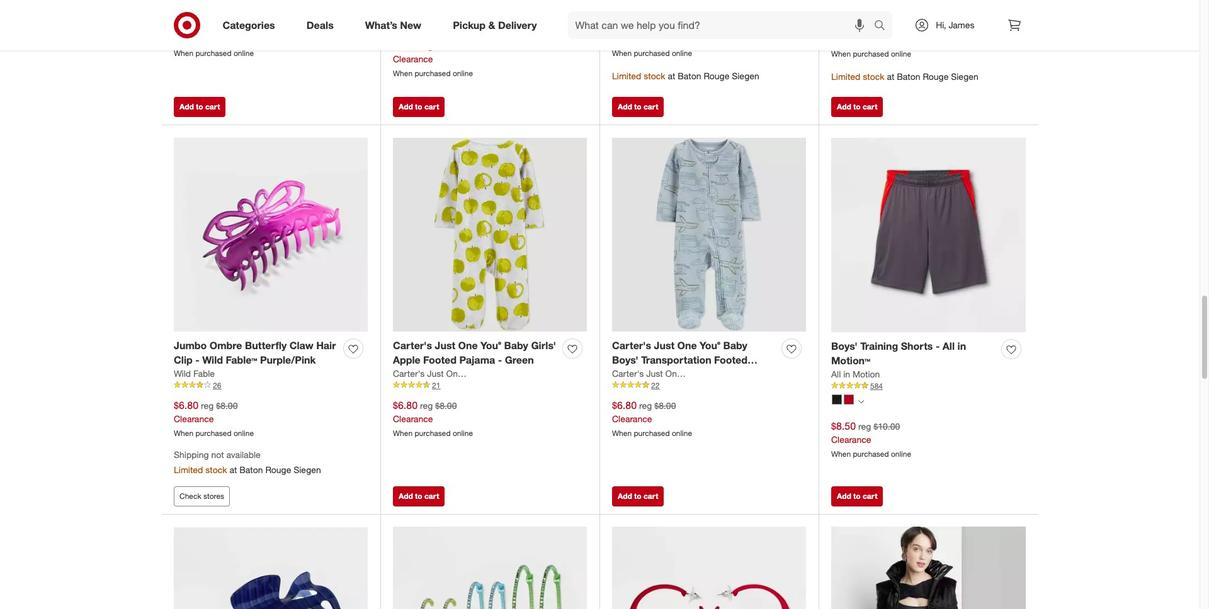 Task type: describe. For each thing, give the bounding box(es) containing it.
just for the carter's just one you®️ baby boys' transportation footed pajama - blue link in the right bottom of the page
[[654, 340, 675, 352]]

wild fable link
[[174, 368, 215, 380]]

deals link
[[296, 11, 350, 39]]

all colors element
[[859, 398, 864, 406]]

1 horizontal spatial rouge
[[704, 70, 730, 81]]

red image
[[844, 395, 854, 405]]

$6.80 for carter's just one you®️ baby boys' transportation footed pajama - blue
[[612, 399, 637, 412]]

boys' training shorts - all in motion™ link
[[832, 340, 997, 368]]

carter's for apple carter's just one you link
[[393, 368, 425, 379]]

21 link
[[393, 380, 587, 391]]

james
[[949, 20, 975, 30]]

1 horizontal spatial baton
[[678, 70, 702, 81]]

one down transportation
[[666, 368, 682, 379]]

- inside boys' training shorts - all in motion™
[[936, 340, 940, 353]]

not
[[211, 450, 224, 460]]

transportation
[[642, 354, 712, 367]]

you for green
[[465, 368, 480, 379]]

$6.80 reg $8.00 clearance when purchased online for carter's just one you®️ baby boys' transportation footed pajama - blue
[[612, 399, 692, 438]]

butterfly
[[245, 340, 287, 352]]

2 horizontal spatial stock
[[863, 71, 885, 82]]

clearance inside $4.25 reg $5.00 clearance when purchased online
[[393, 53, 433, 64]]

carter's just one you for transportation
[[612, 368, 699, 379]]

wild inside 'link'
[[174, 368, 191, 379]]

categories link
[[212, 11, 291, 39]]

delivery
[[498, 19, 537, 31]]

pickup
[[453, 19, 486, 31]]

584
[[871, 382, 883, 391]]

21
[[432, 381, 441, 390]]

$4.25 reg $5.00 clearance when purchased online
[[393, 39, 473, 78]]

available
[[227, 450, 261, 460]]

purchased inside $4.25 reg $5.00 clearance when purchased online
[[415, 69, 451, 78]]

what's
[[365, 19, 398, 31]]

deals
[[307, 19, 334, 31]]

you for blue
[[685, 368, 699, 379]]

$6.80 for carter's just one you®️ baby girls' apple footed pajama - green
[[393, 399, 418, 412]]

baby for carter's just one you®️ baby boys' transportation footed pajama - blue
[[724, 340, 748, 352]]

purple/pink
[[260, 354, 316, 367]]

shipping
[[174, 450, 209, 460]]

carter's just one you link for transportation
[[612, 368, 699, 380]]

pajama for blue
[[612, 368, 648, 381]]

carter's just one you®️ baby girls' apple footed pajama - green link
[[393, 339, 558, 368]]

2 horizontal spatial limited
[[832, 71, 861, 82]]

just for transportation carter's just one you link
[[647, 368, 663, 379]]

all inside boys' training shorts - all in motion™
[[943, 340, 955, 353]]

$6.80 reg $8.00 clearance when purchased online for carter's just one you®️ baby girls' apple footed pajama - green
[[393, 399, 473, 438]]

you®️ for blue
[[700, 340, 721, 352]]

22
[[651, 381, 660, 390]]

carter's just one you link for apple
[[393, 368, 480, 380]]

ombre
[[210, 340, 242, 352]]

584 link
[[832, 381, 1026, 392]]

$6.80 for jumbo ombre butterfly claw hair clip - wild fable™ purple/pink
[[174, 399, 198, 412]]

in inside "all in motion" 'link'
[[844, 369, 851, 380]]

stock inside shipping not available limited stock at  baton rouge siegen
[[206, 465, 227, 476]]

- inside jumbo ombre butterfly claw hair clip - wild fable™ purple/pink
[[196, 354, 200, 367]]

1 horizontal spatial siegen
[[732, 70, 760, 81]]

wild fable
[[174, 368, 215, 379]]

at inside shipping not available limited stock at  baton rouge siegen
[[230, 465, 237, 476]]

what's new
[[365, 19, 422, 31]]

hi, james
[[936, 20, 975, 30]]

what's new link
[[355, 11, 437, 39]]

search button
[[869, 11, 899, 42]]

- inside "carter's just one you®️ baby girls' apple footed pajama - green"
[[498, 354, 502, 367]]

pajama for green
[[460, 354, 495, 367]]

baton inside shipping not available limited stock at  baton rouge siegen
[[240, 465, 263, 476]]

all colors image
[[859, 400, 864, 405]]



Task type: vqa. For each thing, say whether or not it's contained in the screenshot.
"*"
no



Task type: locate. For each thing, give the bounding box(es) containing it.
- inside carter's just one you®️ baby boys' transportation footed pajama - blue
[[651, 368, 655, 381]]

$10.00
[[874, 21, 901, 31], [874, 421, 901, 432]]

just inside "carter's just one you®️ baby girls' apple footed pajama - green"
[[435, 340, 456, 352]]

purchased
[[196, 48, 232, 58], [634, 48, 670, 58], [853, 49, 889, 58], [415, 69, 451, 78], [196, 429, 232, 438], [415, 429, 451, 438], [634, 429, 670, 438], [853, 450, 889, 459]]

wild up fable
[[202, 354, 223, 367]]

$8.50
[[832, 19, 856, 32], [832, 420, 856, 433]]

1 horizontal spatial you®️
[[700, 340, 721, 352]]

1 you®️ from the left
[[481, 340, 502, 352]]

2 carter's just one you from the left
[[612, 368, 699, 379]]

you®️ inside "carter's just one you®️ baby girls' apple footed pajama - green"
[[481, 340, 502, 352]]

wild down clip
[[174, 368, 191, 379]]

1 vertical spatial all
[[832, 369, 841, 380]]

one
[[458, 340, 478, 352], [678, 340, 697, 352], [446, 368, 463, 379], [666, 368, 682, 379]]

footed up 21
[[423, 354, 457, 367]]

0 vertical spatial boys'
[[832, 340, 858, 353]]

0 horizontal spatial siegen
[[294, 465, 321, 476]]

2 horizontal spatial baton
[[897, 71, 921, 82]]

one down "carter's just one you®️ baby girls' apple footed pajama - green"
[[446, 368, 463, 379]]

limited inside shipping not available limited stock at  baton rouge siegen
[[174, 465, 203, 476]]

carter's just one you up 21
[[393, 368, 480, 379]]

pickup & delivery link
[[442, 11, 553, 39]]

1 horizontal spatial wild
[[202, 354, 223, 367]]

to
[[196, 102, 203, 112], [415, 102, 423, 112], [635, 102, 642, 112], [854, 102, 861, 112], [415, 492, 423, 501], [635, 492, 642, 501], [854, 492, 861, 501]]

footed inside "carter's just one you®️ baby girls' apple footed pajama - green"
[[423, 354, 457, 367]]

1 vertical spatial $10.00
[[874, 421, 901, 432]]

boys' training shorts - all in motion™
[[832, 340, 967, 367]]

$8.00 for jumbo ombre butterfly claw hair clip - wild fable™ purple/pink
[[216, 401, 238, 411]]

2 $10.00 from the top
[[874, 421, 901, 432]]

just for carter's just one you®️ baby girls' apple footed pajama - green link
[[435, 340, 456, 352]]

carter's just one you®️ baby girls' apple footed pajama - green
[[393, 340, 556, 367]]

one inside carter's just one you®️ baby boys' transportation footed pajama - blue
[[678, 340, 697, 352]]

0 horizontal spatial rouge
[[266, 465, 291, 476]]

1 vertical spatial $8.50
[[832, 420, 856, 433]]

baby inside carter's just one you®️ baby boys' transportation footed pajama - blue
[[724, 340, 748, 352]]

when
[[174, 48, 194, 58], [612, 48, 632, 58], [832, 49, 851, 58], [393, 69, 413, 78], [174, 429, 194, 438], [393, 429, 413, 438], [612, 429, 632, 438], [832, 450, 851, 459]]

apple
[[393, 354, 421, 367]]

in down the motion™ at the bottom of page
[[844, 369, 851, 380]]

you down carter's just one you®️ baby girls' apple footed pajama - green link
[[465, 368, 480, 379]]

women's iridescent cropped puffer vest - wild fable™ black image
[[832, 528, 1026, 610], [832, 528, 1026, 610]]

1 horizontal spatial at
[[668, 70, 676, 81]]

girls'
[[531, 340, 556, 352]]

carter's for carter's just one you®️ baby girls' apple footed pajama - green link
[[393, 340, 432, 352]]

0 vertical spatial all
[[943, 340, 955, 353]]

pajama up "21" link at the bottom of page
[[460, 354, 495, 367]]

0 horizontal spatial stock
[[206, 465, 227, 476]]

clip
[[174, 354, 193, 367]]

1 footed from the left
[[423, 354, 457, 367]]

0 vertical spatial pajama
[[460, 354, 495, 367]]

wild
[[202, 354, 223, 367], [174, 368, 191, 379]]

footed up 22 link
[[715, 354, 748, 367]]

boys' training shorts - all in motion™ image
[[832, 138, 1026, 332], [832, 138, 1026, 332]]

0 horizontal spatial boys'
[[612, 354, 639, 367]]

you down transportation
[[685, 368, 699, 379]]

2 footed from the left
[[715, 354, 748, 367]]

add
[[180, 102, 194, 112], [399, 102, 413, 112], [618, 102, 632, 112], [837, 102, 852, 112], [399, 492, 413, 501], [618, 492, 632, 501], [837, 492, 852, 501]]

0 vertical spatial $10.00
[[874, 21, 901, 31]]

2 horizontal spatial at
[[887, 71, 895, 82]]

all
[[943, 340, 955, 353], [832, 369, 841, 380]]

2 horizontal spatial rouge
[[923, 71, 949, 82]]

boys' up the motion™ at the bottom of page
[[832, 340, 858, 353]]

stock
[[644, 70, 666, 81], [863, 71, 885, 82], [206, 465, 227, 476]]

pajama left 22
[[612, 368, 648, 381]]

baby up green
[[504, 340, 529, 352]]

carter's just one you link
[[393, 368, 480, 380], [612, 368, 699, 380]]

1 horizontal spatial carter's just one you link
[[612, 368, 699, 380]]

cart
[[205, 102, 220, 112], [425, 102, 439, 112], [644, 102, 659, 112], [863, 102, 878, 112], [425, 492, 439, 501], [644, 492, 659, 501], [863, 492, 878, 501]]

all inside 'link'
[[832, 369, 841, 380]]

- up wild fable
[[196, 354, 200, 367]]

just inside carter's just one you®️ baby boys' transportation footed pajama - blue
[[654, 340, 675, 352]]

in inside boys' training shorts - all in motion™
[[958, 340, 967, 353]]

jumbo ombre butterfly claw hair clip - wild fable™ purple/pink link
[[174, 339, 338, 368]]

search
[[869, 20, 899, 32]]

claw
[[290, 340, 314, 352]]

1 carter's just one you link from the left
[[393, 368, 480, 380]]

limited stock at  baton rouge siegen down "search" button
[[832, 71, 979, 82]]

0 horizontal spatial carter's just one you
[[393, 368, 480, 379]]

one up transportation
[[678, 340, 697, 352]]

$8.00
[[216, 20, 238, 31], [655, 20, 676, 31], [216, 401, 238, 411], [436, 401, 457, 411], [655, 401, 676, 411]]

carter's just one you
[[393, 368, 480, 379], [612, 368, 699, 379]]

$8.50 reg $10.00 clearance when purchased online
[[832, 19, 912, 58], [832, 420, 912, 459]]

all in motion
[[832, 369, 880, 380]]

new
[[400, 19, 422, 31]]

1 carter's just one you from the left
[[393, 368, 480, 379]]

2 carter's just one you link from the left
[[612, 368, 699, 380]]

reg
[[201, 20, 214, 31], [639, 20, 652, 31], [859, 21, 872, 31], [420, 40, 433, 51], [201, 401, 214, 411], [420, 401, 433, 411], [639, 401, 652, 411], [859, 421, 872, 432]]

limited stock at  baton rouge siegen
[[612, 70, 760, 81], [832, 71, 979, 82]]

baton down "search" button
[[897, 71, 921, 82]]

shorts
[[901, 340, 933, 353]]

siegen
[[732, 70, 760, 81], [952, 71, 979, 82], [294, 465, 321, 476]]

1 horizontal spatial stock
[[644, 70, 666, 81]]

blue
[[658, 368, 679, 381]]

What can we help you find? suggestions appear below search field
[[568, 11, 878, 39]]

check stores button
[[174, 487, 230, 507]]

check stores
[[180, 492, 224, 501]]

in
[[958, 340, 967, 353], [844, 369, 851, 380]]

2 horizontal spatial siegen
[[952, 71, 979, 82]]

online inside $4.25 reg $5.00 clearance when purchased online
[[453, 69, 473, 78]]

carter's down apple
[[393, 368, 425, 379]]

carter's for transportation carter's just one you link
[[612, 368, 644, 379]]

all in motion link
[[832, 368, 880, 381]]

1 horizontal spatial limited stock at  baton rouge siegen
[[832, 71, 979, 82]]

2 you from the left
[[685, 368, 699, 379]]

baby for carter's just one you®️ baby girls' apple footed pajama - green
[[504, 340, 529, 352]]

$8.00 for carter's just one you®️ baby boys' transportation footed pajama - blue
[[655, 401, 676, 411]]

check
[[180, 492, 201, 501]]

carter's inside "carter's just one you®️ baby girls' apple footed pajama - green"
[[393, 340, 432, 352]]

fable
[[193, 368, 215, 379]]

carter's up apple
[[393, 340, 432, 352]]

limited stock at  baton rouge siegen down what can we help you find? suggestions appear below search box
[[612, 70, 760, 81]]

fable™
[[226, 354, 257, 367]]

$6.80
[[174, 19, 198, 31], [612, 19, 637, 31], [174, 399, 198, 412], [393, 399, 418, 412], [612, 399, 637, 412]]

carter's just one you®️ baby boys' transportation footed pajama - blue
[[612, 340, 748, 381]]

2 $8.50 reg $10.00 clearance when purchased online from the top
[[832, 420, 912, 459]]

1 vertical spatial $8.50 reg $10.00 clearance when purchased online
[[832, 420, 912, 459]]

one up "21" link at the bottom of page
[[458, 340, 478, 352]]

1 horizontal spatial you
[[685, 368, 699, 379]]

carter's inside carter's just one you®️ baby boys' transportation footed pajama - blue
[[612, 340, 652, 352]]

footed for apple
[[423, 354, 457, 367]]

1 horizontal spatial in
[[958, 340, 967, 353]]

pickup & delivery
[[453, 19, 537, 31]]

you
[[465, 368, 480, 379], [685, 368, 699, 379]]

1 vertical spatial wild
[[174, 368, 191, 379]]

anodized crystal trio hoop earring set 3pc - wild fable™ image
[[393, 528, 587, 610], [393, 528, 587, 610]]

carter's just one you®️ baby boys' transportation footed pajama - blue image
[[612, 138, 806, 332], [612, 138, 806, 332]]

you®️ up transportation
[[700, 340, 721, 352]]

shipping not available limited stock at  baton rouge siegen
[[174, 450, 321, 476]]

1 horizontal spatial baby
[[724, 340, 748, 352]]

0 horizontal spatial in
[[844, 369, 851, 380]]

1 vertical spatial in
[[844, 369, 851, 380]]

2 you®️ from the left
[[700, 340, 721, 352]]

$8.50 down red image
[[832, 420, 856, 433]]

jumbo ombre butterfly claw hair clip - wild fable™ purple/pink
[[174, 340, 336, 367]]

2 baby from the left
[[724, 340, 748, 352]]

$8.50 left the search
[[832, 19, 856, 32]]

training
[[861, 340, 899, 353]]

reg inside $4.25 reg $5.00 clearance when purchased online
[[420, 40, 433, 51]]

baby inside "carter's just one you®️ baby girls' apple footed pajama - green"
[[504, 340, 529, 352]]

1 horizontal spatial boys'
[[832, 340, 858, 353]]

0 horizontal spatial baton
[[240, 465, 263, 476]]

0 horizontal spatial pajama
[[460, 354, 495, 367]]

pajama
[[460, 354, 495, 367], [612, 368, 648, 381]]

categories
[[223, 19, 275, 31]]

footed
[[423, 354, 457, 367], [715, 354, 748, 367]]

rouge inside shipping not available limited stock at  baton rouge siegen
[[266, 465, 291, 476]]

0 horizontal spatial at
[[230, 465, 237, 476]]

1 baby from the left
[[504, 340, 529, 352]]

- left blue
[[651, 368, 655, 381]]

in right the shorts at right bottom
[[958, 340, 967, 353]]

1 $10.00 from the top
[[874, 21, 901, 31]]

0 vertical spatial $8.50 reg $10.00 clearance when purchased online
[[832, 19, 912, 58]]

you®️ inside carter's just one you®️ baby boys' transportation footed pajama - blue
[[700, 340, 721, 352]]

carter's left blue
[[612, 368, 644, 379]]

- left green
[[498, 354, 502, 367]]

0 horizontal spatial wild
[[174, 368, 191, 379]]

0 horizontal spatial baby
[[504, 340, 529, 352]]

26 link
[[174, 380, 368, 391]]

stores
[[204, 492, 224, 501]]

2 $8.50 from the top
[[832, 420, 856, 433]]

pajama inside carter's just one you®️ baby boys' transportation footed pajama - blue
[[612, 368, 648, 381]]

all down the motion™ at the bottom of page
[[832, 369, 841, 380]]

jumbo ombre butterfly claw hair clip - wild fable™ purple/pink image
[[174, 138, 368, 332], [174, 138, 368, 332]]

$10.00 down 584
[[874, 421, 901, 432]]

$10.00 left hi,
[[874, 21, 901, 31]]

boys' inside carter's just one you®️ baby boys' transportation footed pajama - blue
[[612, 354, 639, 367]]

26
[[213, 381, 221, 390]]

$5.00
[[436, 40, 457, 51]]

motion™
[[832, 355, 871, 367]]

clearance
[[174, 33, 214, 44], [612, 33, 652, 44], [832, 34, 872, 45], [393, 53, 433, 64], [174, 414, 214, 425], [393, 414, 433, 425], [612, 414, 652, 425], [832, 435, 872, 445]]

0 horizontal spatial footed
[[423, 354, 457, 367]]

boys' left transportation
[[612, 354, 639, 367]]

1 horizontal spatial pajama
[[612, 368, 648, 381]]

jumbo
[[174, 340, 207, 352]]

carter's just one you for apple
[[393, 368, 480, 379]]

motion
[[853, 369, 880, 380]]

black image
[[832, 395, 842, 405]]

hair
[[316, 340, 336, 352]]

at
[[668, 70, 676, 81], [887, 71, 895, 82], [230, 465, 237, 476]]

1 horizontal spatial all
[[943, 340, 955, 353]]

baby up 22 link
[[724, 340, 748, 352]]

0 horizontal spatial limited
[[174, 465, 203, 476]]

green
[[505, 354, 534, 367]]

carter's
[[393, 340, 432, 352], [612, 340, 652, 352], [393, 368, 425, 379], [612, 368, 644, 379]]

carter's up 22
[[612, 340, 652, 352]]

wild inside jumbo ombre butterfly claw hair clip - wild fable™ purple/pink
[[202, 354, 223, 367]]

22 link
[[612, 380, 806, 391]]

0 horizontal spatial limited stock at  baton rouge siegen
[[612, 70, 760, 81]]

carter's just one you up 22
[[612, 368, 699, 379]]

pajama inside "carter's just one you®️ baby girls' apple footed pajama - green"
[[460, 354, 495, 367]]

add to cart button
[[174, 97, 226, 117], [393, 97, 445, 117], [612, 97, 664, 117], [832, 97, 884, 117], [393, 487, 445, 507], [612, 487, 664, 507], [832, 487, 884, 507]]

$6.80 reg $8.00 clearance when purchased online
[[174, 19, 254, 58], [612, 19, 692, 58], [174, 399, 254, 438], [393, 399, 473, 438], [612, 399, 692, 438]]

0 horizontal spatial you®️
[[481, 340, 502, 352]]

carter's just one you®️ baby boys' transportation footed pajama - blue link
[[612, 339, 777, 381]]

you®️ up "21" link at the bottom of page
[[481, 340, 502, 352]]

1 vertical spatial pajama
[[612, 368, 648, 381]]

jumbo claw hair clip - a new day™ image
[[174, 528, 368, 610], [174, 528, 368, 610]]

hi,
[[936, 20, 947, 30]]

1 vertical spatial boys'
[[612, 354, 639, 367]]

1 horizontal spatial limited
[[612, 70, 642, 81]]

baton
[[678, 70, 702, 81], [897, 71, 921, 82], [240, 465, 263, 476]]

1 you from the left
[[465, 368, 480, 379]]

0 horizontal spatial carter's just one you link
[[393, 368, 480, 380]]

footed for transportation
[[715, 354, 748, 367]]

0 vertical spatial wild
[[202, 354, 223, 367]]

-
[[936, 340, 940, 353], [196, 354, 200, 367], [498, 354, 502, 367], [651, 368, 655, 381]]

$6.80 reg $8.00 clearance when purchased online for jumbo ombre butterfly claw hair clip - wild fable™ purple/pink
[[174, 399, 254, 438]]

one inside "carter's just one you®️ baby girls' apple footed pajama - green"
[[458, 340, 478, 352]]

- right the shorts at right bottom
[[936, 340, 940, 353]]

baton down what can we help you find? suggestions appear below search box
[[678, 70, 702, 81]]

0 vertical spatial $8.50
[[832, 19, 856, 32]]

rouge
[[704, 70, 730, 81], [923, 71, 949, 82], [266, 465, 291, 476]]

0 horizontal spatial you
[[465, 368, 480, 379]]

1 horizontal spatial carter's just one you
[[612, 368, 699, 379]]

siegen inside shipping not available limited stock at  baton rouge siegen
[[294, 465, 321, 476]]

all right the shorts at right bottom
[[943, 340, 955, 353]]

just for apple carter's just one you link
[[427, 368, 444, 379]]

when inside $4.25 reg $5.00 clearance when purchased online
[[393, 69, 413, 78]]

you®️ for green
[[481, 340, 502, 352]]

carter's just one you®️ baby girls' apple footed pajama - green image
[[393, 138, 587, 332], [393, 138, 587, 332]]

1 $8.50 from the top
[[832, 19, 856, 32]]

&
[[489, 19, 496, 31]]

carter's just one you link up 22
[[612, 368, 699, 380]]

footed inside carter's just one you®️ baby boys' transportation footed pajama - blue
[[715, 354, 748, 367]]

0 vertical spatial in
[[958, 340, 967, 353]]

1 horizontal spatial footed
[[715, 354, 748, 367]]

just
[[435, 340, 456, 352], [654, 340, 675, 352], [427, 368, 444, 379], [647, 368, 663, 379]]

$4.25
[[393, 39, 418, 52]]

$8.00 for carter's just one you®️ baby girls' apple footed pajama - green
[[436, 401, 457, 411]]

carter's just one you link up 21
[[393, 368, 480, 380]]

limited
[[612, 70, 642, 81], [832, 71, 861, 82], [174, 465, 203, 476]]

boys' inside boys' training shorts - all in motion™
[[832, 340, 858, 353]]

0 horizontal spatial all
[[832, 369, 841, 380]]

baby
[[504, 340, 529, 352], [724, 340, 748, 352]]

carter's for the carter's just one you®️ baby boys' transportation footed pajama - blue link in the right bottom of the page
[[612, 340, 652, 352]]

1 $8.50 reg $10.00 clearance when purchased online from the top
[[832, 19, 912, 58]]

baton down available
[[240, 465, 263, 476]]

add to cart
[[180, 102, 220, 112], [399, 102, 439, 112], [618, 102, 659, 112], [837, 102, 878, 112], [399, 492, 439, 501], [618, 492, 659, 501], [837, 492, 878, 501]]

boys'
[[832, 340, 858, 353], [612, 354, 639, 367]]

open hoop earrings - universal thread™ image
[[612, 528, 806, 610], [612, 528, 806, 610]]



